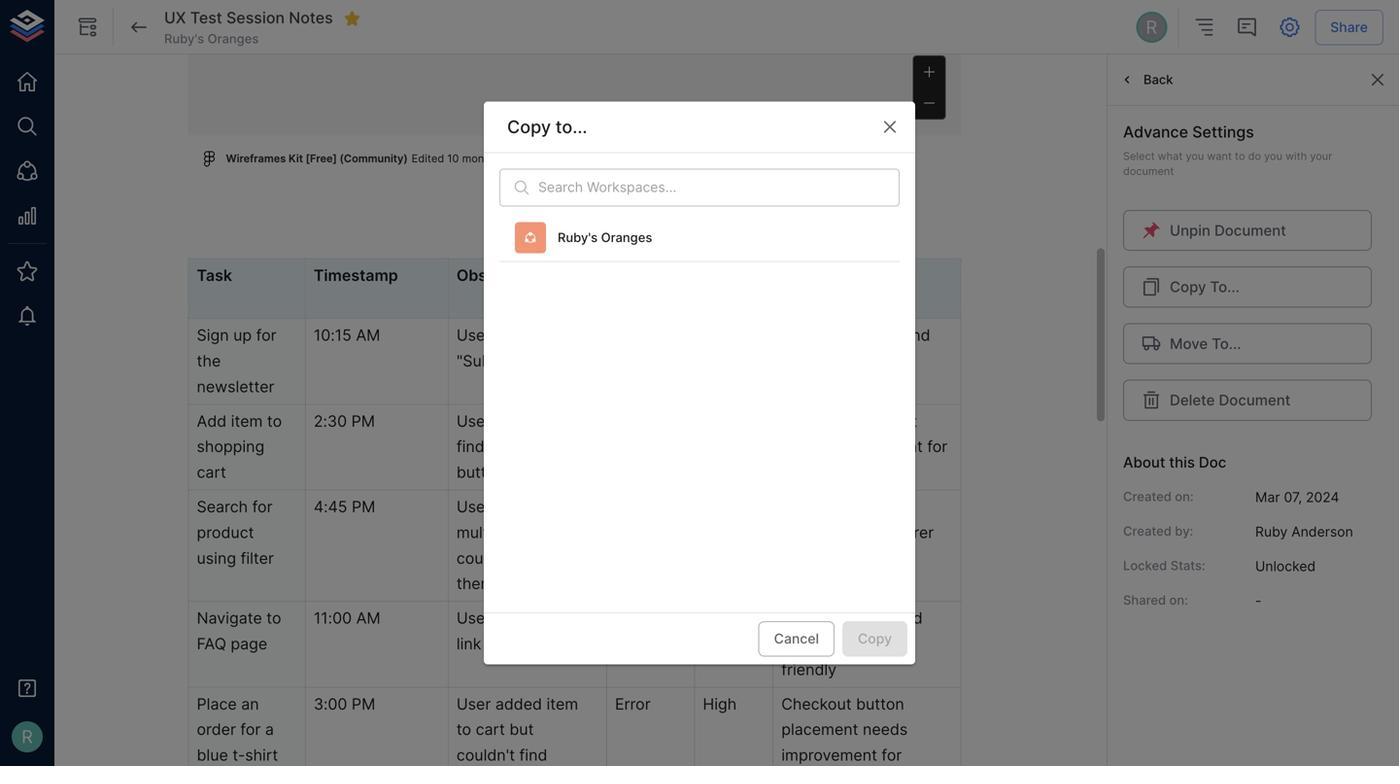 Task type: locate. For each thing, give the bounding box(es) containing it.
0 vertical spatial document
[[1215, 221, 1287, 239]]

copy up move
[[1170, 278, 1207, 296]]

0 vertical spatial ruby's oranges
[[164, 31, 259, 46]]

copy inside button
[[1170, 278, 1207, 296]]

2 created from the top
[[1124, 523, 1172, 538]]

document down move to... button
[[1219, 391, 1291, 409]]

document
[[1215, 221, 1287, 239], [1219, 391, 1291, 409]]

remove favorite image
[[344, 10, 361, 27]]

1 horizontal spatial you
[[1265, 150, 1283, 162]]

0 horizontal spatial ruby's oranges
[[164, 31, 259, 46]]

to... right move
[[1212, 335, 1242, 352]]

notes
[[289, 8, 333, 27]]

you left want
[[1186, 150, 1205, 162]]

1 vertical spatial on:
[[1170, 593, 1189, 608]]

1 horizontal spatial copy
[[1170, 278, 1207, 296]]

on:
[[1176, 489, 1194, 504], [1170, 593, 1189, 608]]

0 horizontal spatial r
[[22, 726, 33, 747]]

0 vertical spatial oranges
[[208, 31, 259, 46]]

move to... button
[[1124, 323, 1373, 364]]

ruby
[[1256, 523, 1288, 540]]

show wiki image
[[76, 16, 99, 39]]

comments image
[[1236, 16, 1259, 39]]

oranges inside button
[[601, 230, 653, 245]]

0 vertical spatial r
[[1147, 16, 1158, 38]]

document inside button
[[1219, 391, 1291, 409]]

1 vertical spatial copy
[[1170, 278, 1207, 296]]

1 vertical spatial created
[[1124, 523, 1172, 538]]

move
[[1170, 335, 1209, 352]]

ruby's
[[164, 31, 204, 46], [558, 230, 598, 245]]

on: down this at the bottom right of the page
[[1176, 489, 1194, 504]]

0 vertical spatial ruby's
[[164, 31, 204, 46]]

ruby's oranges
[[164, 31, 259, 46], [558, 230, 653, 245]]

on: for created on:
[[1176, 489, 1194, 504]]

table of contents image
[[1193, 16, 1216, 39]]

2 you from the left
[[1265, 150, 1283, 162]]

you right do
[[1265, 150, 1283, 162]]

0 horizontal spatial you
[[1186, 150, 1205, 162]]

on: right "shared"
[[1170, 593, 1189, 608]]

you
[[1186, 150, 1205, 162], [1265, 150, 1283, 162]]

ruby's oranges button
[[500, 214, 900, 262]]

1 horizontal spatial oranges
[[601, 230, 653, 245]]

ruby's oranges inside button
[[558, 230, 653, 245]]

1 vertical spatial oranges
[[601, 230, 653, 245]]

created
[[1124, 489, 1172, 504], [1124, 523, 1172, 538]]

settings image
[[1279, 16, 1302, 39]]

r
[[1147, 16, 1158, 38], [22, 726, 33, 747]]

to... down unpin document
[[1211, 278, 1240, 296]]

1 horizontal spatial r button
[[1134, 9, 1171, 46]]

created for created on:
[[1124, 489, 1172, 504]]

0 vertical spatial to...
[[1211, 278, 1240, 296]]

0 vertical spatial r button
[[1134, 9, 1171, 46]]

copy to... dialog
[[484, 101, 916, 665]]

document up copy to... button
[[1215, 221, 1287, 239]]

1 vertical spatial r button
[[6, 715, 49, 758]]

1 vertical spatial ruby's oranges
[[558, 230, 653, 245]]

delete
[[1170, 391, 1216, 409]]

1 horizontal spatial r
[[1147, 16, 1158, 38]]

1 horizontal spatial ruby's oranges
[[558, 230, 653, 245]]

document
[[1124, 165, 1175, 177]]

copy left "to..."
[[507, 116, 551, 137]]

0 vertical spatial copy
[[507, 116, 551, 137]]

oranges
[[208, 31, 259, 46], [601, 230, 653, 245]]

ruby's oranges link
[[164, 30, 259, 48]]

0 horizontal spatial oranges
[[208, 31, 259, 46]]

delete document
[[1170, 391, 1291, 409]]

doc
[[1200, 453, 1227, 471]]

1 created from the top
[[1124, 489, 1172, 504]]

1 horizontal spatial ruby's
[[558, 230, 598, 245]]

1 vertical spatial r
[[22, 726, 33, 747]]

r button
[[1134, 9, 1171, 46], [6, 715, 49, 758]]

created up locked
[[1124, 523, 1172, 538]]

copy inside dialog
[[507, 116, 551, 137]]

mar
[[1256, 489, 1281, 505]]

shared on:
[[1124, 593, 1189, 608]]

back button
[[1116, 65, 1179, 95]]

locked stats:
[[1124, 558, 1206, 573]]

want
[[1208, 150, 1233, 162]]

1 vertical spatial to...
[[1212, 335, 1242, 352]]

about
[[1124, 453, 1166, 471]]

r for left r button
[[22, 726, 33, 747]]

share button
[[1316, 9, 1384, 45]]

created down about
[[1124, 489, 1172, 504]]

settings
[[1193, 122, 1255, 141]]

to... for copy to...
[[1211, 278, 1240, 296]]

unpin document
[[1170, 221, 1287, 239]]

to...
[[1211, 278, 1240, 296], [1212, 335, 1242, 352]]

0 vertical spatial created
[[1124, 489, 1172, 504]]

created on:
[[1124, 489, 1194, 504]]

ruby anderson
[[1256, 523, 1354, 540]]

unpin
[[1170, 221, 1211, 239]]

copy
[[507, 116, 551, 137], [1170, 278, 1207, 296]]

0 horizontal spatial copy
[[507, 116, 551, 137]]

1 vertical spatial document
[[1219, 391, 1291, 409]]

0 vertical spatial on:
[[1176, 489, 1194, 504]]

1 vertical spatial ruby's
[[558, 230, 598, 245]]



Task type: vqa. For each thing, say whether or not it's contained in the screenshot.
the leftmost Meeting Minutes
no



Task type: describe. For each thing, give the bounding box(es) containing it.
select
[[1124, 150, 1155, 162]]

unlocked
[[1256, 558, 1316, 575]]

share
[[1331, 19, 1369, 35]]

mar 07, 2024
[[1256, 489, 1340, 505]]

advance
[[1124, 122, 1189, 141]]

what
[[1158, 150, 1183, 162]]

copy for copy to...
[[507, 116, 551, 137]]

copy to... button
[[1124, 266, 1373, 307]]

advance settings select what you want to do you with your document
[[1124, 122, 1333, 177]]

ux
[[164, 8, 186, 27]]

with
[[1286, 150, 1308, 162]]

2024
[[1307, 489, 1340, 505]]

0 horizontal spatial ruby's
[[164, 31, 204, 46]]

session
[[226, 8, 285, 27]]

1 you from the left
[[1186, 150, 1205, 162]]

locked
[[1124, 558, 1168, 573]]

go back image
[[127, 16, 151, 39]]

ux test session notes
[[164, 8, 333, 27]]

shared
[[1124, 593, 1167, 608]]

document for unpin document
[[1215, 221, 1287, 239]]

cancel button
[[759, 621, 835, 657]]

move to...
[[1170, 335, 1242, 352]]

your
[[1311, 150, 1333, 162]]

Search Workspaces... text field
[[539, 169, 900, 207]]

do
[[1249, 150, 1262, 162]]

copy to...
[[1170, 278, 1240, 296]]

r for topmost r button
[[1147, 16, 1158, 38]]

copy to...
[[507, 116, 588, 137]]

copy for copy to...
[[1170, 278, 1207, 296]]

07,
[[1285, 489, 1303, 505]]

to...
[[556, 116, 588, 137]]

by:
[[1176, 523, 1194, 538]]

created by:
[[1124, 523, 1194, 538]]

to
[[1236, 150, 1246, 162]]

this
[[1170, 453, 1196, 471]]

ruby's inside button
[[558, 230, 598, 245]]

stats:
[[1171, 558, 1206, 573]]

to... for move to...
[[1212, 335, 1242, 352]]

anderson
[[1292, 523, 1354, 540]]

test
[[190, 8, 222, 27]]

created for created by:
[[1124, 523, 1172, 538]]

about this doc
[[1124, 453, 1227, 471]]

delete document button
[[1124, 380, 1373, 421]]

back
[[1144, 72, 1174, 87]]

cancel
[[774, 631, 819, 647]]

0 horizontal spatial r button
[[6, 715, 49, 758]]

document for delete document
[[1219, 391, 1291, 409]]

on: for shared on:
[[1170, 593, 1189, 608]]

-
[[1256, 593, 1262, 609]]



